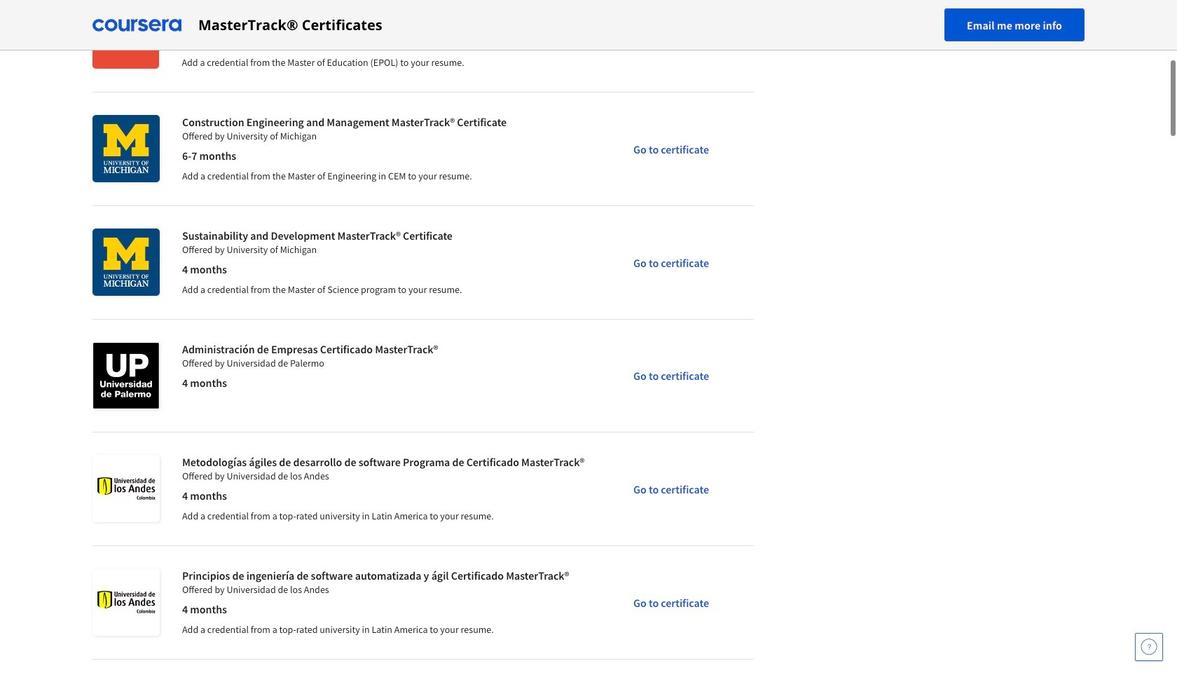 Task type: vqa. For each thing, say whether or not it's contained in the screenshot.
Coursera image
yes



Task type: locate. For each thing, give the bounding box(es) containing it.
universidad de palermo image
[[93, 342, 160, 409]]

coursera image
[[93, 14, 182, 36]]

0 vertical spatial university of michigan image
[[93, 115, 160, 182]]

universidad de los andes image
[[93, 455, 160, 522], [93, 569, 160, 636]]

1 vertical spatial universidad de los andes image
[[93, 569, 160, 636]]

university of michigan image
[[93, 115, 160, 182], [93, 229, 160, 296]]

1 vertical spatial university of michigan image
[[93, 229, 160, 296]]

1 universidad de los andes image from the top
[[93, 455, 160, 522]]

0 vertical spatial universidad de los andes image
[[93, 455, 160, 522]]



Task type: describe. For each thing, give the bounding box(es) containing it.
2 university of michigan image from the top
[[93, 229, 160, 296]]

1 university of michigan image from the top
[[93, 115, 160, 182]]

2 universidad de los andes image from the top
[[93, 569, 160, 636]]

university of illinois at urbana-champaign image
[[93, 1, 159, 69]]

help center image
[[1141, 639, 1158, 655]]



